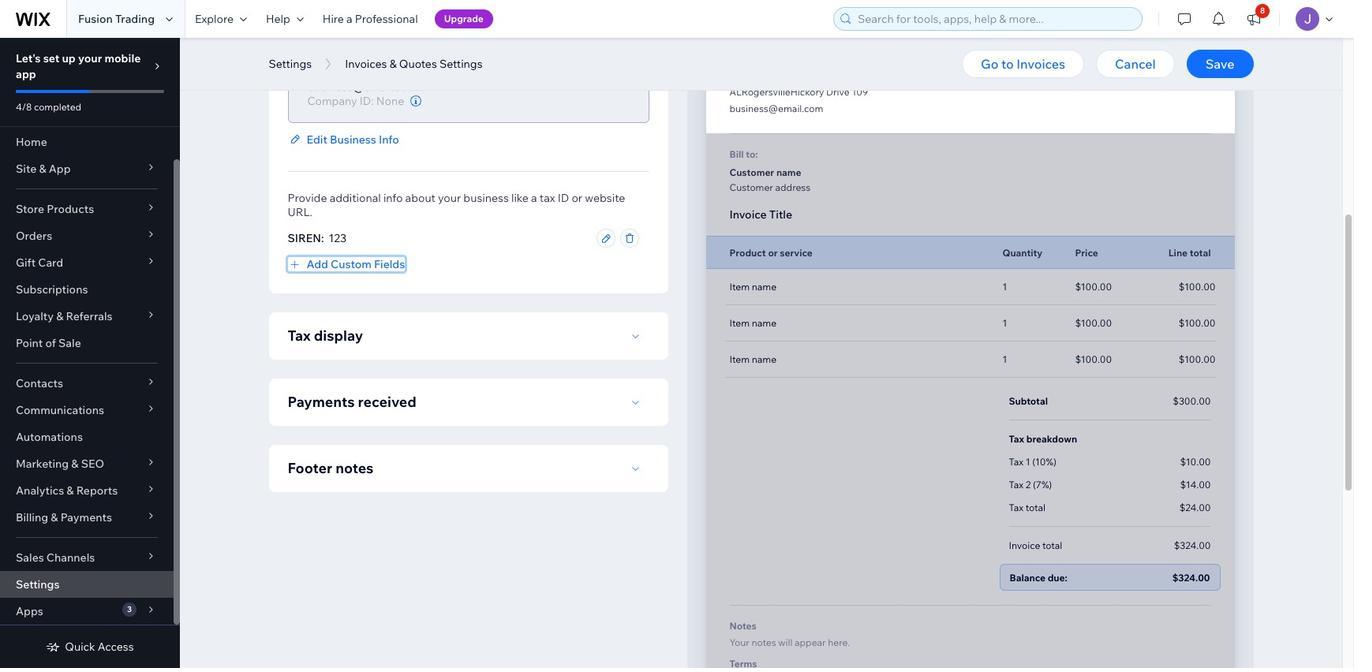Task type: describe. For each thing, give the bounding box(es) containing it.
contacts button
[[0, 370, 174, 397]]

line total
[[1169, 247, 1212, 259]]

7808,
[[391, 66, 421, 80]]

tax for tax display
[[288, 327, 311, 345]]

products
[[47, 202, 94, 216]]

edit business info
[[307, 133, 399, 147]]

settings link
[[0, 572, 174, 598]]

point of sale link
[[0, 330, 174, 357]]

1 horizontal spatial or
[[769, 247, 778, 259]]

invoices & quotes settings button
[[337, 52, 491, 76]]

business@email.com inside the japan, 〒35652-7808 alrogersvillehickory drive 109 business@email.com
[[730, 103, 824, 114]]

balance due:
[[1010, 572, 1068, 584]]

invoices inside invoices & quotes settings button
[[345, 57, 387, 71]]

settings button
[[261, 52, 320, 76]]

invoice title
[[730, 208, 793, 222]]

set
[[43, 51, 60, 66]]

trading for fusion trading
[[115, 12, 155, 26]]

product or service
[[730, 247, 813, 259]]

here.
[[828, 637, 850, 649]]

website
[[585, 191, 626, 205]]

7808
[[802, 74, 825, 86]]

contacts
[[16, 377, 63, 391]]

tax for tax total
[[1009, 502, 1024, 514]]

orders
[[16, 229, 52, 243]]

drive inside the japan, 〒35652-7808 alrogersvillehickory drive 109 business@email.com
[[827, 86, 850, 98]]

$324.00 for balance due:
[[1173, 572, 1211, 584]]

analytics
[[16, 484, 64, 498]]

footer
[[288, 460, 333, 478]]

service
[[780, 247, 813, 259]]

alrogersvillehickory inside the japan, 〒35652-7808 alrogersvillehickory drive 109 business@email.com
[[730, 86, 825, 98]]

notes inside notes your notes will appear here.
[[752, 637, 777, 649]]

access
[[98, 640, 134, 655]]

balance
[[1010, 572, 1046, 584]]

received
[[358, 393, 417, 411]]

info
[[384, 191, 403, 205]]

fusion trading japan, 〒35652-7808, alrogersvillehickory drive 109 business@email.com
[[308, 51, 585, 94]]

upgrade button
[[435, 9, 493, 28]]

name inside bill to: customer name customer address
[[777, 167, 802, 178]]

footer notes
[[288, 460, 374, 478]]

completed
[[34, 101, 81, 113]]

store products
[[16, 202, 94, 216]]

subscriptions link
[[0, 276, 174, 303]]

0 horizontal spatial siren:
[[288, 231, 324, 246]]

tax 2 (7%)
[[1009, 479, 1053, 491]]

analytics & reports
[[16, 484, 118, 498]]

seo
[[81, 457, 104, 471]]

109 inside fusion trading japan, 〒35652-7808, alrogersvillehickory drive 109 business@email.com
[[566, 66, 585, 80]]

quick access
[[65, 640, 134, 655]]

0 vertical spatial a
[[347, 12, 353, 26]]

tax
[[540, 191, 555, 205]]

up
[[62, 51, 76, 66]]

of
[[45, 336, 56, 351]]

your inside let's set up your mobile app
[[78, 51, 102, 66]]

add
[[307, 257, 328, 272]]

1 horizontal spatial siren:
[[980, 56, 1011, 68]]

marketing & seo
[[16, 457, 104, 471]]

gift card
[[16, 256, 63, 270]]

settings for settings link at the bottom left of page
[[16, 578, 60, 592]]

or inside provide additional info about your business like a tax id or website url.
[[572, 191, 583, 205]]

sidebar element
[[0, 38, 180, 669]]

invoice total
[[1009, 540, 1063, 552]]

price
[[1076, 247, 1099, 259]]

display
[[314, 327, 363, 345]]

save button
[[1187, 50, 1254, 78]]

tax for tax 1 (10%)
[[1009, 456, 1024, 468]]

4/8 completed
[[16, 101, 81, 113]]

bill to: customer name customer address
[[730, 148, 811, 193]]

japan, inside the japan, 〒35652-7808 alrogersvillehickory drive 109 business@email.com
[[730, 74, 760, 86]]

to
[[1002, 56, 1014, 72]]

referrals
[[66, 310, 113, 324]]

$10.00
[[1181, 456, 1212, 468]]

& for loyalty
[[56, 310, 63, 324]]

tax for tax breakdown
[[1009, 433, 1025, 445]]

1 customer from the top
[[730, 167, 775, 178]]

quantity
[[1003, 247, 1043, 259]]

gift card button
[[0, 249, 174, 276]]

company id: none
[[308, 94, 404, 108]]

custom
[[331, 257, 372, 272]]

sales
[[16, 551, 44, 565]]

add custom fields button
[[288, 257, 405, 272]]

total for line total
[[1190, 247, 1212, 259]]

1 item name from the top
[[730, 281, 777, 293]]

store products button
[[0, 196, 174, 223]]

quick access button
[[46, 640, 134, 655]]

2 horizontal spatial settings
[[440, 57, 483, 71]]

fusion for fusion trading
[[78, 12, 113, 26]]

109 inside the japan, 〒35652-7808 alrogersvillehickory drive 109 business@email.com
[[852, 86, 869, 98]]

settings for settings button at the left top
[[269, 57, 312, 71]]

0 vertical spatial siren: 123
[[980, 56, 1028, 68]]

cancel button
[[1097, 50, 1175, 78]]

tax breakdown
[[1009, 433, 1078, 445]]

tax total
[[1009, 502, 1046, 514]]

site & app button
[[0, 156, 174, 182]]

hire
[[323, 12, 344, 26]]

$324.00 for invoice total
[[1175, 540, 1212, 552]]

let's
[[16, 51, 41, 66]]

app
[[49, 162, 71, 176]]

business@email.com inside fusion trading japan, 〒35652-7808, alrogersvillehickory drive 109 business@email.com
[[308, 80, 417, 94]]

& for invoices
[[390, 57, 397, 71]]

1 horizontal spatial 123
[[1013, 56, 1028, 68]]

3 item name from the top
[[730, 354, 777, 366]]

0 vertical spatial notes
[[336, 460, 374, 478]]

& for site
[[39, 162, 46, 176]]

let's set up your mobile app
[[16, 51, 141, 81]]

none
[[376, 94, 404, 108]]

& for billing
[[51, 511, 58, 525]]

1 vertical spatial siren: 123
[[288, 231, 347, 246]]

fusion trading
[[78, 12, 155, 26]]

explore
[[195, 12, 234, 26]]

gift
[[16, 256, 36, 270]]

〒35652- inside fusion trading japan, 〒35652-7808, alrogersvillehickory drive 109 business@email.com
[[345, 66, 391, 80]]

1 vertical spatial 123
[[329, 231, 347, 246]]

automations
[[16, 430, 83, 445]]

edit business info button
[[288, 132, 399, 148]]

Search for tools, apps, help & more... field
[[854, 8, 1138, 30]]

2
[[1026, 479, 1031, 491]]

communications
[[16, 403, 104, 418]]



Task type: vqa. For each thing, say whether or not it's contained in the screenshot.


Task type: locate. For each thing, give the bounding box(es) containing it.
$300.00
[[1174, 396, 1212, 407]]

〒35652- inside the japan, 〒35652-7808 alrogersvillehickory drive 109 business@email.com
[[762, 74, 802, 86]]

0 vertical spatial siren:
[[980, 56, 1011, 68]]

0 vertical spatial invoice
[[730, 208, 767, 222]]

trading down hire a professional
[[344, 51, 383, 66]]

home
[[16, 135, 47, 149]]

business
[[330, 133, 377, 147]]

url.
[[288, 205, 313, 219]]

0 vertical spatial your
[[78, 51, 102, 66]]

a left tax
[[531, 191, 537, 205]]

& inside popup button
[[56, 310, 63, 324]]

& right "site"
[[39, 162, 46, 176]]

fusion for fusion trading japan, 〒35652-7808, alrogersvillehickory drive 109 business@email.com
[[308, 51, 342, 66]]

2 customer from the top
[[730, 182, 774, 193]]

0 horizontal spatial payments
[[61, 511, 112, 525]]

provide
[[288, 191, 327, 205]]

1 horizontal spatial 〒35652-
[[762, 74, 802, 86]]

1 horizontal spatial business@email.com
[[730, 103, 824, 114]]

0 horizontal spatial japan,
[[308, 66, 343, 80]]

1 horizontal spatial trading
[[344, 51, 383, 66]]

& for marketing
[[71, 457, 79, 471]]

name
[[777, 167, 802, 178], [752, 281, 777, 293], [752, 317, 777, 329], [752, 354, 777, 366]]

channels
[[46, 551, 95, 565]]

2 vertical spatial item
[[730, 354, 750, 366]]

0 vertical spatial trading
[[115, 12, 155, 26]]

customer up invoice title
[[730, 182, 774, 193]]

business@email.com
[[308, 80, 417, 94], [730, 103, 824, 114]]

0 vertical spatial drive
[[536, 66, 563, 80]]

analytics & reports button
[[0, 478, 174, 505]]

0 horizontal spatial a
[[347, 12, 353, 26]]

go to invoices
[[981, 56, 1066, 72]]

1 vertical spatial trading
[[344, 51, 383, 66]]

settings inside sidebar element
[[16, 578, 60, 592]]

0 vertical spatial $324.00
[[1175, 540, 1212, 552]]

(10%)
[[1033, 456, 1057, 468]]

0 vertical spatial item
[[730, 281, 750, 293]]

& inside popup button
[[39, 162, 46, 176]]

company
[[308, 94, 357, 108]]

1 vertical spatial 109
[[852, 86, 869, 98]]

123 right go
[[1013, 56, 1028, 68]]

payments
[[288, 393, 355, 411], [61, 511, 112, 525]]

communications button
[[0, 397, 174, 424]]

1 horizontal spatial 109
[[852, 86, 869, 98]]

1 vertical spatial or
[[769, 247, 778, 259]]

id:
[[360, 94, 374, 108]]

total up due:
[[1043, 540, 1063, 552]]

alrogersvillehickory down upgrade button
[[423, 66, 534, 80]]

0 vertical spatial item name
[[730, 281, 777, 293]]

0 vertical spatial alrogersvillehickory
[[423, 66, 534, 80]]

customer down to:
[[730, 167, 775, 178]]

automations link
[[0, 424, 174, 451]]

0 horizontal spatial fusion
[[78, 12, 113, 26]]

1 horizontal spatial settings
[[269, 57, 312, 71]]

japan, left the 7808
[[730, 74, 760, 86]]

1 vertical spatial business@email.com
[[730, 103, 824, 114]]

& for analytics
[[67, 484, 74, 498]]

notes right footer
[[336, 460, 374, 478]]

billing & payments button
[[0, 505, 174, 531]]

& right loyalty
[[56, 310, 63, 324]]

your inside provide additional info about your business like a tax id or website url.
[[438, 191, 461, 205]]

marketing
[[16, 457, 69, 471]]

$14.00
[[1181, 479, 1212, 491]]

info
[[379, 133, 399, 147]]

address
[[776, 182, 811, 193]]

title
[[770, 208, 793, 222]]

settings down sales at bottom
[[16, 578, 60, 592]]

fusion inside fusion trading japan, 〒35652-7808, alrogersvillehickory drive 109 business@email.com
[[308, 51, 342, 66]]

invoices & quotes settings
[[345, 57, 483, 71]]

or left service on the right top of the page
[[769, 247, 778, 259]]

0 horizontal spatial 123
[[329, 231, 347, 246]]

card
[[38, 256, 63, 270]]

0 horizontal spatial drive
[[536, 66, 563, 80]]

total for invoice total
[[1043, 540, 1063, 552]]

billing
[[16, 511, 48, 525]]

invoice
[[730, 208, 767, 222], [1009, 540, 1041, 552]]

invoices inside go to invoices 'button'
[[1017, 56, 1066, 72]]

product
[[730, 247, 766, 259]]

1 vertical spatial alrogersvillehickory
[[730, 86, 825, 98]]

settings down help button
[[269, 57, 312, 71]]

sales channels button
[[0, 545, 174, 572]]

1 vertical spatial your
[[438, 191, 461, 205]]

1 vertical spatial fusion
[[308, 51, 342, 66]]

japan, inside fusion trading japan, 〒35652-7808, alrogersvillehickory drive 109 business@email.com
[[308, 66, 343, 80]]

$324.00
[[1175, 540, 1212, 552], [1173, 572, 1211, 584]]

0 vertical spatial or
[[572, 191, 583, 205]]

109
[[566, 66, 585, 80], [852, 86, 869, 98]]

tax down tax 2 (7%)
[[1009, 502, 1024, 514]]

1 vertical spatial total
[[1026, 502, 1046, 514]]

trading up mobile
[[115, 12, 155, 26]]

fusion up mobile
[[78, 12, 113, 26]]

point
[[16, 336, 43, 351]]

1 vertical spatial notes
[[752, 637, 777, 649]]

0 horizontal spatial trading
[[115, 12, 155, 26]]

invoices
[[1017, 56, 1066, 72], [345, 57, 387, 71]]

tax up tax 1 (10%)
[[1009, 433, 1025, 445]]

1 horizontal spatial fusion
[[308, 51, 342, 66]]

drive inside fusion trading japan, 〒35652-7808, alrogersvillehickory drive 109 business@email.com
[[536, 66, 563, 80]]

& left reports
[[67, 484, 74, 498]]

will
[[779, 637, 793, 649]]

1 horizontal spatial drive
[[827, 86, 850, 98]]

alrogersvillehickory inside fusion trading japan, 〒35652-7808, alrogersvillehickory drive 109 business@email.com
[[423, 66, 534, 80]]

$24.00
[[1180, 502, 1212, 514]]

upgrade
[[444, 13, 484, 24]]

notes left will
[[752, 637, 777, 649]]

orders button
[[0, 223, 174, 249]]

1 horizontal spatial japan,
[[730, 74, 760, 86]]

tax left display
[[288, 327, 311, 345]]

fusion down hire
[[308, 51, 342, 66]]

add custom fields
[[307, 257, 405, 272]]

& inside 'popup button'
[[71, 457, 79, 471]]

& left quotes
[[390, 57, 397, 71]]

payments inside dropdown button
[[61, 511, 112, 525]]

0 horizontal spatial alrogersvillehickory
[[423, 66, 534, 80]]

business
[[464, 191, 509, 205]]

2 vertical spatial item name
[[730, 354, 777, 366]]

japan, up company
[[308, 66, 343, 80]]

8
[[1261, 6, 1266, 16]]

1 vertical spatial invoice
[[1009, 540, 1041, 552]]

0 horizontal spatial business@email.com
[[308, 80, 417, 94]]

provide additional info about your business like a tax id or website url.
[[288, 191, 626, 219]]

〒35652-
[[345, 66, 391, 80], [762, 74, 802, 86]]

edit
[[307, 133, 328, 147]]

notes
[[336, 460, 374, 478], [752, 637, 777, 649]]

japan,
[[308, 66, 343, 80], [730, 74, 760, 86]]

customer
[[730, 167, 775, 178], [730, 182, 774, 193]]

alrogersvillehickory up to:
[[730, 86, 825, 98]]

0 horizontal spatial or
[[572, 191, 583, 205]]

& inside button
[[390, 57, 397, 71]]

0 horizontal spatial invoices
[[345, 57, 387, 71]]

alrogersvillehickory
[[423, 66, 534, 80], [730, 86, 825, 98]]

loyalty
[[16, 310, 54, 324]]

& left the "seo"
[[71, 457, 79, 471]]

1
[[1003, 281, 1008, 293], [1003, 317, 1008, 329], [1003, 354, 1008, 366], [1026, 456, 1031, 468]]

siren: down "url."
[[288, 231, 324, 246]]

tax left 2
[[1009, 479, 1024, 491]]

1 vertical spatial $324.00
[[1173, 572, 1211, 584]]

settings right quotes
[[440, 57, 483, 71]]

2 vertical spatial total
[[1043, 540, 1063, 552]]

tax up tax 2 (7%)
[[1009, 456, 1024, 468]]

a right hire
[[347, 12, 353, 26]]

invoice for invoice title
[[730, 208, 767, 222]]

a inside provide additional info about your business like a tax id or website url.
[[531, 191, 537, 205]]

1 horizontal spatial payments
[[288, 393, 355, 411]]

invoice for invoice total
[[1009, 540, 1041, 552]]

0 horizontal spatial 〒35652-
[[345, 66, 391, 80]]

notes
[[730, 621, 757, 632]]

loyalty & referrals
[[16, 310, 113, 324]]

0 horizontal spatial invoice
[[730, 208, 767, 222]]

0 vertical spatial payments
[[288, 393, 355, 411]]

tax 1 (10%)
[[1009, 456, 1057, 468]]

site
[[16, 162, 37, 176]]

0 vertical spatial 123
[[1013, 56, 1028, 68]]

your right up
[[78, 51, 102, 66]]

1 horizontal spatial invoice
[[1009, 540, 1041, 552]]

1 item from the top
[[730, 281, 750, 293]]

1 vertical spatial customer
[[730, 182, 774, 193]]

2 item from the top
[[730, 317, 750, 329]]

total down tax 2 (7%)
[[1026, 502, 1046, 514]]

1 vertical spatial drive
[[827, 86, 850, 98]]

breakdown
[[1027, 433, 1078, 445]]

1 horizontal spatial alrogersvillehickory
[[730, 86, 825, 98]]

siren:
[[980, 56, 1011, 68], [288, 231, 324, 246]]

your right about
[[438, 191, 461, 205]]

tax for tax 2 (7%)
[[1009, 479, 1024, 491]]

1 horizontal spatial siren: 123
[[980, 56, 1028, 68]]

0 vertical spatial total
[[1190, 247, 1212, 259]]

0 horizontal spatial settings
[[16, 578, 60, 592]]

siren: 123 up add
[[288, 231, 347, 246]]

0 vertical spatial 109
[[566, 66, 585, 80]]

1 horizontal spatial your
[[438, 191, 461, 205]]

invoice left title
[[730, 208, 767, 222]]

3 item from the top
[[730, 354, 750, 366]]

invoice up balance
[[1009, 540, 1041, 552]]

or right id
[[572, 191, 583, 205]]

subtotal
[[1009, 396, 1048, 407]]

billing & payments
[[16, 511, 112, 525]]

1 vertical spatial item
[[730, 317, 750, 329]]

site & app
[[16, 162, 71, 176]]

payments down analytics & reports dropdown button
[[61, 511, 112, 525]]

total for tax total
[[1026, 502, 1046, 514]]

fusion
[[78, 12, 113, 26], [308, 51, 342, 66]]

1 vertical spatial siren:
[[288, 231, 324, 246]]

0 vertical spatial fusion
[[78, 12, 113, 26]]

id
[[558, 191, 569, 205]]

8 button
[[1237, 0, 1272, 38]]

additional
[[330, 191, 381, 205]]

0 horizontal spatial notes
[[336, 460, 374, 478]]

home link
[[0, 129, 174, 156]]

1 horizontal spatial a
[[531, 191, 537, 205]]

2 item name from the top
[[730, 317, 777, 329]]

trading for fusion trading japan, 〒35652-7808, alrogersvillehickory drive 109 business@email.com
[[344, 51, 383, 66]]

total right line
[[1190, 247, 1212, 259]]

due:
[[1048, 572, 1068, 584]]

123 up add custom fields button
[[329, 231, 347, 246]]

invoices up id:
[[345, 57, 387, 71]]

japan, 〒35652-7808 alrogersvillehickory drive 109 business@email.com
[[730, 74, 869, 114]]

about
[[405, 191, 436, 205]]

0 horizontal spatial your
[[78, 51, 102, 66]]

trading
[[115, 12, 155, 26], [344, 51, 383, 66]]

4/8
[[16, 101, 32, 113]]

1 horizontal spatial invoices
[[1017, 56, 1066, 72]]

payments left received
[[288, 393, 355, 411]]

quick
[[65, 640, 95, 655]]

0 vertical spatial business@email.com
[[308, 80, 417, 94]]

trading inside fusion trading japan, 〒35652-7808, alrogersvillehickory drive 109 business@email.com
[[344, 51, 383, 66]]

siren: 123 down search for tools, apps, help & more... field
[[980, 56, 1028, 68]]

line
[[1169, 247, 1188, 259]]

invoices right to
[[1017, 56, 1066, 72]]

(7%)
[[1033, 479, 1053, 491]]

siren: down search for tools, apps, help & more... field
[[980, 56, 1011, 68]]

payments received
[[288, 393, 417, 411]]

1 vertical spatial item name
[[730, 317, 777, 329]]

& right billing
[[51, 511, 58, 525]]

1 vertical spatial a
[[531, 191, 537, 205]]

0 vertical spatial customer
[[730, 167, 775, 178]]

1 vertical spatial payments
[[61, 511, 112, 525]]

like
[[512, 191, 529, 205]]

0 horizontal spatial 109
[[566, 66, 585, 80]]

1 horizontal spatial notes
[[752, 637, 777, 649]]

0 horizontal spatial siren: 123
[[288, 231, 347, 246]]

notes your notes will appear here.
[[730, 621, 850, 649]]



